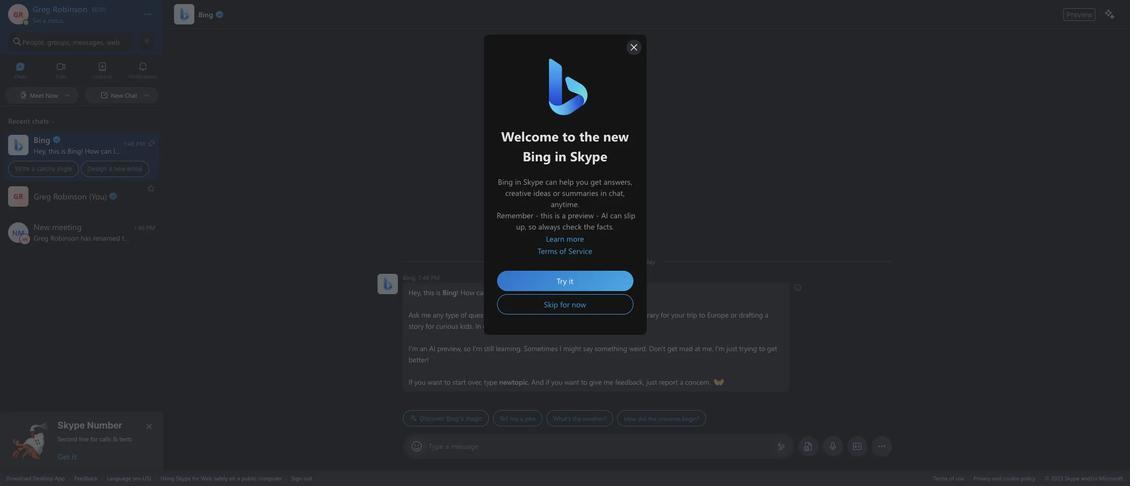Task type: describe. For each thing, give the bounding box(es) containing it.
restaurants
[[554, 310, 588, 320]]

jingle
[[57, 165, 72, 173]]

what's
[[553, 414, 571, 423]]

a left "new"
[[109, 165, 112, 173]]

set
[[33, 16, 41, 24]]

0 vertical spatial can
[[101, 146, 112, 156]]

Type a message text field
[[430, 441, 769, 452]]

ask me any type of question, like finding vegan restaurants in cambridge, itinerary for your trip to europe or drafting a story for curious kids. in groups, remember to mention me with @bing. i'm an ai preview, so i'm still learning. sometimes i might say something weird. don't get mad at me, i'm just trying to get better! if you want to start over, type
[[409, 310, 779, 387]]

with
[[588, 321, 601, 331]]

me left any
[[421, 310, 431, 320]]

like
[[498, 310, 509, 320]]

privacy and cookie policy link
[[974, 474, 1036, 482]]

how did the universe begin?
[[624, 414, 700, 423]]

1 vertical spatial type
[[484, 377, 497, 387]]

a right write
[[31, 165, 35, 173]]

for inside skype number element
[[90, 435, 98, 443]]

1 get from the left
[[668, 344, 678, 353]]

texts
[[119, 435, 132, 443]]

me,
[[703, 344, 714, 353]]

learn more terms of service
[[538, 233, 593, 256]]

download desktop app
[[6, 474, 65, 482]]

@bing.
[[603, 321, 625, 331]]

1 vertical spatial this
[[424, 288, 434, 297]]

pm
[[431, 273, 440, 282]]

don't
[[649, 344, 666, 353]]

question,
[[469, 310, 497, 320]]

groups, inside ask me any type of question, like finding vegan restaurants in cambridge, itinerary for your trip to europe or drafting a story for curious kids. in groups, remember to mention me with @bing. i'm an ai preview, so i'm still learning. sometimes i might say something weird. don't get mad at me, i'm just trying to get better! if you want to start over, type
[[483, 321, 506, 331]]

1 i'm from the left
[[409, 344, 418, 353]]

get it
[[58, 452, 77, 462]]

me inside 'button'
[[510, 414, 519, 423]]

me right give
[[604, 377, 614, 387]]

discover bing's magic
[[420, 415, 483, 422]]

report
[[659, 377, 678, 387]]

on
[[229, 474, 236, 482]]

europe
[[707, 310, 729, 320]]

at
[[695, 344, 701, 353]]

use
[[956, 474, 965, 482]]

.
[[528, 377, 530, 387]]

0 horizontal spatial today?
[[145, 146, 165, 156]]

ai
[[429, 344, 435, 353]]

for left "your"
[[661, 310, 670, 320]]

discover
[[420, 415, 445, 422]]

any
[[433, 310, 444, 320]]

a inside set a status button
[[43, 16, 46, 24]]

number
[[87, 420, 122, 431]]

vegan
[[534, 310, 552, 320]]

joke
[[525, 414, 536, 423]]

a right type
[[446, 441, 449, 451]]

people, groups, messages, web
[[22, 37, 120, 47]]

desktop
[[33, 474, 53, 482]]

download desktop app link
[[6, 474, 65, 482]]

(openhands)
[[714, 377, 752, 386]]

if
[[409, 377, 413, 387]]

a right "report"
[[680, 377, 684, 387]]

people,
[[22, 37, 45, 47]]

learn
[[546, 233, 565, 244]]

design a new emoji
[[87, 165, 142, 173]]

sign
[[292, 474, 302, 482]]

itinerary
[[634, 310, 659, 320]]

1 vertical spatial can
[[476, 288, 487, 297]]

2 horizontal spatial of
[[950, 474, 955, 482]]

to down vegan at the left of the page
[[541, 321, 548, 331]]

policy
[[1022, 474, 1036, 482]]

1 vertical spatial how
[[461, 288, 475, 297]]

people, groups, messages, web button
[[8, 33, 135, 51]]

(smileeyes)
[[544, 287, 577, 297]]

second
[[58, 435, 77, 443]]

an
[[420, 344, 427, 353]]

app
[[55, 474, 65, 482]]

2 get from the left
[[767, 344, 777, 353]]

what's the weather? button
[[547, 410, 614, 427]]

sign out link
[[292, 474, 312, 482]]

web
[[107, 37, 120, 47]]

feedback link
[[74, 474, 98, 482]]

drafting
[[739, 310, 763, 320]]

bing,
[[403, 273, 416, 282]]

bing's
[[446, 415, 464, 422]]

service
[[569, 246, 593, 256]]

in
[[475, 321, 481, 331]]

privacy and cookie policy
[[974, 474, 1036, 482]]

did
[[638, 414, 647, 423]]

newtopic
[[499, 377, 528, 387]]

design
[[87, 165, 107, 173]]

1 horizontal spatial help
[[493, 288, 506, 297]]

language (en-us) link
[[107, 474, 151, 482]]

finding
[[511, 310, 532, 320]]

and
[[993, 474, 1002, 482]]

skype number
[[58, 420, 122, 431]]

1 vertical spatial hey,
[[409, 288, 422, 297]]

i inside ask me any type of question, like finding vegan restaurants in cambridge, itinerary for your trip to europe or drafting a story for curious kids. in groups, remember to mention me with @bing. i'm an ai preview, so i'm still learning. sometimes i might say something weird. don't get mad at me, i'm just trying to get better! if you want to start over, type
[[560, 344, 562, 353]]

0 horizontal spatial help
[[117, 146, 130, 156]]

learning.
[[496, 344, 522, 353]]

over,
[[468, 377, 482, 387]]

in
[[590, 310, 595, 320]]

ask
[[409, 310, 420, 320]]

terms inside learn more terms of service
[[538, 246, 558, 256]]

skype number element
[[9, 420, 155, 462]]

messages,
[[73, 37, 105, 47]]

1 vertical spatial terms
[[934, 474, 948, 482]]

trip
[[687, 310, 697, 320]]

type
[[429, 441, 444, 451]]

0 horizontal spatial hey, this is bing ! how can i help you today?
[[34, 146, 167, 156]]

1 vertical spatial just
[[647, 377, 657, 387]]

0 vertical spatial type
[[446, 310, 459, 320]]

us)
[[143, 474, 151, 482]]

start
[[452, 377, 466, 387]]

remember
[[508, 321, 539, 331]]

tell
[[500, 414, 509, 423]]

and
[[531, 377, 544, 387]]

to right trip
[[699, 310, 706, 320]]

feedback,
[[615, 377, 645, 387]]

(en-
[[133, 474, 143, 482]]

using skype for web safely on a public computer link
[[161, 474, 282, 482]]

so
[[464, 344, 471, 353]]

0 horizontal spatial bing
[[68, 146, 81, 156]]

line
[[79, 435, 89, 443]]

more
[[567, 233, 585, 244]]



Task type: locate. For each thing, give the bounding box(es) containing it.
of down "learn more" 'link'
[[560, 246, 567, 256]]

want left start
[[428, 377, 442, 387]]

1 want from the left
[[428, 377, 442, 387]]

write
[[15, 165, 30, 173]]

message
[[451, 441, 479, 451]]

dialog containing learn more terms of service
[[484, 34, 647, 335]]

0 horizontal spatial skype
[[58, 420, 85, 431]]

of inside ask me any type of question, like finding vegan restaurants in cambridge, itinerary for your trip to europe or drafting a story for curious kids. in groups, remember to mention me with @bing. i'm an ai preview, so i'm still learning. sometimes i might say something weird. don't get mad at me, i'm just trying to get better! if you want to start over, type
[[461, 310, 467, 320]]

i'm right me,
[[716, 344, 725, 353]]

2 the from the left
[[648, 414, 657, 423]]

0 horizontal spatial can
[[101, 146, 112, 156]]

1 horizontal spatial hey, this is bing ! how can i help you today?
[[409, 288, 543, 297]]

2 vertical spatial how
[[624, 414, 636, 423]]

0 vertical spatial !
[[81, 146, 83, 156]]

0 vertical spatial help
[[117, 146, 130, 156]]

1 horizontal spatial hey,
[[409, 288, 422, 297]]

emoji
[[127, 165, 142, 173]]

1 horizontal spatial groups,
[[483, 321, 506, 331]]

public
[[242, 474, 257, 482]]

how left did
[[624, 414, 636, 423]]

get right the trying
[[767, 344, 777, 353]]

hey, up write a catchy jingle
[[34, 146, 47, 156]]

for
[[661, 310, 670, 320], [426, 321, 434, 331], [90, 435, 98, 443], [192, 474, 199, 482]]

3 i'm from the left
[[716, 344, 725, 353]]

for right line
[[90, 435, 98, 443]]

safely
[[214, 474, 228, 482]]

1 horizontal spatial can
[[476, 288, 487, 297]]

the right did
[[648, 414, 657, 423]]

0 vertical spatial how
[[85, 146, 99, 156]]

0 vertical spatial i
[[113, 146, 115, 156]]

curious
[[436, 321, 458, 331]]

weird.
[[629, 344, 647, 353]]

the right what's
[[573, 414, 581, 423]]

0 horizontal spatial hey,
[[34, 146, 47, 156]]

2 horizontal spatial how
[[624, 414, 636, 423]]

2 vertical spatial of
[[950, 474, 955, 482]]

cookie
[[1004, 474, 1020, 482]]

a inside tell me a joke 'button'
[[520, 414, 523, 423]]

2 vertical spatial i
[[560, 344, 562, 353]]

1 vertical spatial groups,
[[483, 321, 506, 331]]

cambridge,
[[597, 310, 632, 320]]

type right over,
[[484, 377, 497, 387]]

it
[[72, 452, 77, 462]]

1 horizontal spatial !
[[457, 288, 459, 297]]

i up question,
[[489, 288, 491, 297]]

1 horizontal spatial get
[[767, 344, 777, 353]]

0 vertical spatial hey,
[[34, 146, 47, 156]]

trying
[[739, 344, 757, 353]]

this down 1:48
[[424, 288, 434, 297]]

0 horizontal spatial want
[[428, 377, 442, 387]]

1 vertical spatial skype
[[176, 474, 191, 482]]

to right the trying
[[759, 344, 766, 353]]

2 horizontal spatial i
[[560, 344, 562, 353]]

language
[[107, 474, 131, 482]]

me
[[421, 310, 431, 320], [577, 321, 587, 331], [604, 377, 614, 387], [510, 414, 519, 423]]

just
[[727, 344, 738, 353], [647, 377, 657, 387]]

of left use
[[950, 474, 955, 482]]

bing up any
[[443, 288, 457, 297]]

your
[[671, 310, 685, 320]]

this up catchy
[[48, 146, 59, 156]]

a right drafting
[[765, 310, 769, 320]]

1 horizontal spatial i'm
[[473, 344, 482, 353]]

terms down learn
[[538, 246, 558, 256]]

0 vertical spatial today?
[[145, 146, 165, 156]]

0 horizontal spatial i'm
[[409, 344, 418, 353]]

sometimes
[[524, 344, 558, 353]]

can up question,
[[476, 288, 487, 297]]

0 horizontal spatial of
[[461, 310, 467, 320]]

0 horizontal spatial the
[[573, 414, 581, 423]]

0 vertical spatial of
[[560, 246, 567, 256]]

i up the design a new emoji
[[113, 146, 115, 156]]

write a catchy jingle
[[15, 165, 72, 173]]

0 vertical spatial groups,
[[47, 37, 71, 47]]

0 horizontal spatial is
[[61, 146, 66, 156]]

2 want from the left
[[565, 377, 579, 387]]

privacy
[[974, 474, 991, 482]]

1 horizontal spatial terms
[[934, 474, 948, 482]]

of up kids.
[[461, 310, 467, 320]]

i left might
[[560, 344, 562, 353]]

0 horizontal spatial get
[[668, 344, 678, 353]]

help
[[117, 146, 130, 156], [493, 288, 506, 297]]

tell me a joke button
[[493, 410, 543, 427]]

1 vertical spatial bing
[[443, 288, 457, 297]]

for right story
[[426, 321, 434, 331]]

1 horizontal spatial today?
[[521, 288, 541, 297]]

a right on at the bottom left of page
[[237, 474, 240, 482]]

preview
[[1067, 10, 1093, 19]]

skype right using
[[176, 474, 191, 482]]

1 vertical spatial help
[[493, 288, 506, 297]]

0 horizontal spatial !
[[81, 146, 83, 156]]

weather?
[[583, 414, 607, 423]]

1 the from the left
[[573, 414, 581, 423]]

i'm left an at the bottom of the page
[[409, 344, 418, 353]]

how up design
[[85, 146, 99, 156]]

1 horizontal spatial how
[[461, 288, 475, 297]]

get
[[668, 344, 678, 353], [767, 344, 777, 353]]

magic
[[466, 415, 483, 422]]

type up curious
[[446, 310, 459, 320]]

download
[[6, 474, 31, 482]]

bing up jingle
[[68, 146, 81, 156]]

get left mad at the bottom of the page
[[668, 344, 678, 353]]

this
[[48, 146, 59, 156], [424, 288, 434, 297]]

to left give
[[581, 377, 588, 387]]

terms left use
[[934, 474, 948, 482]]

concern.
[[685, 377, 711, 387]]

a right the set
[[43, 16, 46, 24]]

begin?
[[682, 414, 700, 423]]

give
[[589, 377, 602, 387]]

language (en-us)
[[107, 474, 151, 482]]

1 horizontal spatial type
[[484, 377, 497, 387]]

groups, inside people, groups, messages, web button
[[47, 37, 71, 47]]

dialog
[[484, 34, 647, 335]]

sign out
[[292, 474, 312, 482]]

1 vertical spatial today?
[[521, 288, 541, 297]]

&
[[113, 435, 118, 443]]

you inside ask me any type of question, like finding vegan restaurants in cambridge, itinerary for your trip to europe or drafting a story for curious kids. in groups, remember to mention me with @bing. i'm an ai preview, so i'm still learning. sometimes i might say something weird. don't get mad at me, i'm just trying to get better! if you want to start over, type
[[414, 377, 426, 387]]

0 horizontal spatial this
[[48, 146, 59, 156]]

1 vertical spatial is
[[436, 288, 441, 297]]

mention
[[549, 321, 575, 331]]

using
[[161, 474, 175, 482]]

i'm
[[409, 344, 418, 353], [473, 344, 482, 353], [716, 344, 725, 353]]

terms of use link
[[934, 474, 965, 482]]

0 vertical spatial bing
[[68, 146, 81, 156]]

is up jingle
[[61, 146, 66, 156]]

computer
[[258, 474, 282, 482]]

1 horizontal spatial bing
[[443, 288, 457, 297]]

to left start
[[444, 377, 451, 387]]

0 vertical spatial this
[[48, 146, 59, 156]]

0 vertical spatial terms
[[538, 246, 558, 256]]

just inside ask me any type of question, like finding vegan restaurants in cambridge, itinerary for your trip to europe or drafting a story for curious kids. in groups, remember to mention me with @bing. i'm an ai preview, so i'm still learning. sometimes i might say something weird. don't get mad at me, i'm just trying to get better! if you want to start over, type
[[727, 344, 738, 353]]

universe
[[659, 414, 681, 423]]

1 horizontal spatial i
[[489, 288, 491, 297]]

newtopic . and if you want to give me feedback, just report a concern.
[[499, 377, 713, 387]]

status
[[48, 16, 63, 24]]

1 vertical spatial of
[[461, 310, 467, 320]]

help up "new"
[[117, 146, 130, 156]]

hey, down bing,
[[409, 288, 422, 297]]

0 vertical spatial hey, this is bing ! how can i help you today?
[[34, 146, 167, 156]]

today?
[[145, 146, 165, 156], [521, 288, 541, 297]]

just left the trying
[[727, 344, 738, 353]]

what's the weather?
[[553, 414, 607, 423]]

1 vertical spatial hey, this is bing ! how can i help you today?
[[409, 288, 543, 297]]

groups, down status
[[47, 37, 71, 47]]

1 horizontal spatial the
[[648, 414, 657, 423]]

2 i'm from the left
[[473, 344, 482, 353]]

a inside ask me any type of question, like finding vegan restaurants in cambridge, itinerary for your trip to europe or drafting a story for curious kids. in groups, remember to mention me with @bing. i'm an ai preview, so i'm still learning. sometimes i might say something weird. don't get mad at me, i'm just trying to get better! if you want to start over, type
[[765, 310, 769, 320]]

0 horizontal spatial groups,
[[47, 37, 71, 47]]

i'm right so
[[473, 344, 482, 353]]

bing, 1:48 pm
[[403, 273, 440, 282]]

skype
[[58, 420, 85, 431], [176, 474, 191, 482]]

want left give
[[565, 377, 579, 387]]

set a status button
[[33, 14, 133, 24]]

1 vertical spatial i
[[489, 288, 491, 297]]

using skype for web safely on a public computer
[[161, 474, 282, 482]]

hey, this is bing ! how can i help you today? up question,
[[409, 288, 543, 297]]

0 horizontal spatial type
[[446, 310, 459, 320]]

a left the joke
[[520, 414, 523, 423]]

0 horizontal spatial just
[[647, 377, 657, 387]]

me left with
[[577, 321, 587, 331]]

help up like
[[493, 288, 506, 297]]

1:48
[[418, 273, 429, 282]]

preview,
[[437, 344, 462, 353]]

1 horizontal spatial is
[[436, 288, 441, 297]]

get
[[58, 452, 70, 462]]

how
[[85, 146, 99, 156], [461, 288, 475, 297], [624, 414, 636, 423]]

1 vertical spatial !
[[457, 288, 459, 297]]

if
[[546, 377, 550, 387]]

1 horizontal spatial just
[[727, 344, 738, 353]]

skype up second at bottom
[[58, 420, 85, 431]]

set a status
[[33, 16, 63, 24]]

learn more link
[[546, 233, 585, 245]]

how up question,
[[461, 288, 475, 297]]

2 horizontal spatial i'm
[[716, 344, 725, 353]]

bing
[[68, 146, 81, 156], [443, 288, 457, 297]]

me right "tell"
[[510, 414, 519, 423]]

can up the design a new emoji
[[101, 146, 112, 156]]

1 horizontal spatial want
[[565, 377, 579, 387]]

1 horizontal spatial skype
[[176, 474, 191, 482]]

1 horizontal spatial of
[[560, 246, 567, 256]]

of inside learn more terms of service
[[560, 246, 567, 256]]

how inside button
[[624, 414, 636, 423]]

groups, down like
[[483, 321, 506, 331]]

say
[[583, 344, 593, 353]]

web
[[201, 474, 212, 482]]

for left 'web'
[[192, 474, 199, 482]]

0 horizontal spatial how
[[85, 146, 99, 156]]

0 horizontal spatial terms
[[538, 246, 558, 256]]

0 vertical spatial just
[[727, 344, 738, 353]]

1 horizontal spatial this
[[424, 288, 434, 297]]

new
[[114, 165, 126, 173]]

want inside ask me any type of question, like finding vegan restaurants in cambridge, itinerary for your trip to europe or drafting a story for curious kids. in groups, remember to mention me with @bing. i'm an ai preview, so i'm still learning. sometimes i might say something weird. don't get mad at me, i'm just trying to get better! if you want to start over, type
[[428, 377, 442, 387]]

0 horizontal spatial i
[[113, 146, 115, 156]]

second line for calls & texts
[[58, 435, 132, 443]]

just left "report"
[[647, 377, 657, 387]]

hey, this is bing ! how can i help you today? up design
[[34, 146, 167, 156]]

0 vertical spatial is
[[61, 146, 66, 156]]

might
[[563, 344, 581, 353]]

0 vertical spatial skype
[[58, 420, 85, 431]]

catchy
[[36, 165, 55, 173]]

is down pm at the bottom of page
[[436, 288, 441, 297]]

tab list
[[0, 58, 163, 86]]

tell me a joke
[[500, 414, 536, 423]]



Task type: vqa. For each thing, say whether or not it's contained in the screenshot.
THE CONTACTS
no



